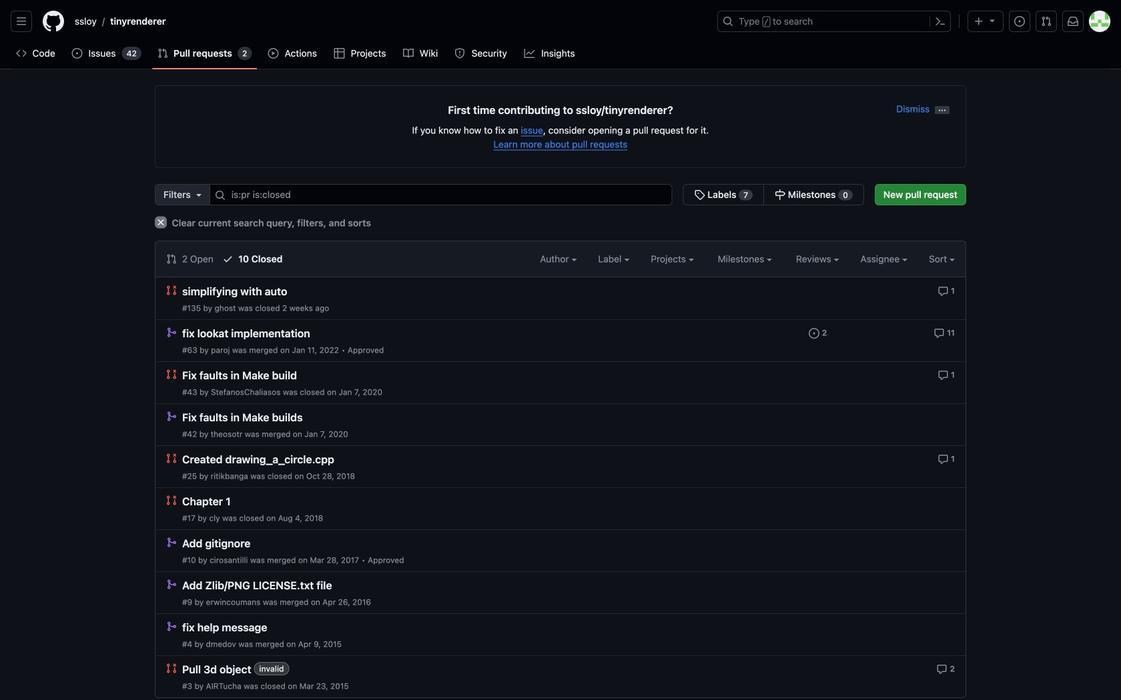 Task type: vqa. For each thing, say whether or not it's contained in the screenshot.
Assigned 'link'
no



Task type: locate. For each thing, give the bounding box(es) containing it.
merged pull request element
[[166, 327, 177, 338], [166, 411, 177, 422], [166, 537, 177, 548], [166, 579, 177, 590], [166, 621, 177, 632]]

0 horizontal spatial triangle down image
[[193, 190, 204, 200]]

triangle down image right plus icon at the right top
[[987, 15, 998, 26]]

2 merged pull request element from the top
[[166, 411, 177, 422]]

0 vertical spatial triangle down image
[[987, 15, 998, 26]]

shield image
[[455, 48, 465, 59]]

triangle down image left search icon
[[193, 190, 204, 200]]

git pull request image
[[157, 48, 168, 59], [166, 254, 177, 265]]

1 vertical spatial issue opened image
[[809, 328, 819, 339]]

assignees image
[[902, 259, 908, 261]]

1 vertical spatial closed pull request image
[[166, 369, 177, 380]]

closed pull request element
[[166, 285, 177, 296], [166, 369, 177, 380], [166, 453, 177, 464], [166, 495, 177, 506], [166, 663, 177, 674]]

2 closed pull request image from the top
[[166, 369, 177, 380]]

git pull request image
[[1041, 16, 1052, 27]]

issue opened image
[[72, 48, 82, 59], [809, 328, 819, 339]]

4 merged pull request element from the top
[[166, 579, 177, 590]]

command palette image
[[935, 16, 946, 27]]

0 vertical spatial issue opened image
[[72, 48, 82, 59]]

0 horizontal spatial issue opened image
[[72, 48, 82, 59]]

Search all issues text field
[[209, 184, 672, 206]]

2 closed pull request element from the top
[[166, 369, 177, 380]]

2 merged pull request image from the top
[[166, 411, 177, 422]]

3 merged pull request element from the top
[[166, 537, 177, 548]]

1 vertical spatial triangle down image
[[193, 190, 204, 200]]

0 vertical spatial closed pull request image
[[166, 285, 177, 296]]

closed pull request element for comment image related to second closed pull request icon from the top of the page
[[166, 663, 177, 674]]

code image
[[16, 48, 27, 59]]

notifications image
[[1068, 16, 1078, 27]]

milestone image
[[775, 190, 786, 200]]

comment image
[[938, 286, 948, 297], [934, 328, 945, 339], [938, 370, 948, 381], [938, 454, 948, 465], [937, 665, 947, 675]]

book image
[[403, 48, 414, 59]]

5 closed pull request element from the top
[[166, 663, 177, 674]]

1 vertical spatial git pull request image
[[166, 254, 177, 265]]

None search field
[[155, 184, 864, 206]]

play image
[[268, 48, 279, 59]]

check image
[[223, 254, 233, 265]]

1 horizontal spatial issue opened image
[[809, 328, 819, 339]]

4 closed pull request element from the top
[[166, 495, 177, 506]]

2 vertical spatial closed pull request image
[[166, 496, 177, 506]]

1 vertical spatial closed pull request image
[[166, 664, 177, 674]]

closed pull request image
[[166, 453, 177, 464], [166, 664, 177, 674]]

graph image
[[524, 48, 535, 59]]

1 merged pull request image from the top
[[166, 327, 177, 338]]

closed pull request image
[[166, 285, 177, 296], [166, 369, 177, 380], [166, 496, 177, 506]]

merged pull request image
[[166, 327, 177, 338], [166, 411, 177, 422], [166, 538, 177, 548], [166, 622, 177, 632]]

1 closed pull request image from the top
[[166, 453, 177, 464]]

triangle down image
[[987, 15, 998, 26], [193, 190, 204, 200]]

label image
[[624, 259, 629, 261]]

1 closed pull request element from the top
[[166, 285, 177, 296]]

list
[[69, 11, 709, 32]]

issue opened image inside 2 issues element
[[809, 328, 819, 339]]

3 closed pull request element from the top
[[166, 453, 177, 464]]

comment image for second closed pull request icon from the top of the page
[[937, 665, 947, 675]]

0 vertical spatial closed pull request image
[[166, 453, 177, 464]]



Task type: describe. For each thing, give the bounding box(es) containing it.
1 horizontal spatial triangle down image
[[987, 15, 998, 26]]

merged pull request image
[[166, 580, 177, 590]]

5 merged pull request element from the top
[[166, 621, 177, 632]]

homepage image
[[43, 11, 64, 32]]

issue element
[[683, 184, 864, 206]]

1 closed pull request image from the top
[[166, 285, 177, 296]]

comment image for 4th merged pull request icon from the bottom of the page
[[934, 328, 945, 339]]

comment image for third closed pull request image from the bottom of the page
[[938, 286, 948, 297]]

2 issues element
[[809, 327, 827, 339]]

0 vertical spatial git pull request image
[[157, 48, 168, 59]]

plus image
[[974, 16, 984, 27]]

3 merged pull request image from the top
[[166, 538, 177, 548]]

closed pull request element for comment image corresponding to 2nd closed pull request image from the bottom
[[166, 369, 177, 380]]

1 merged pull request element from the top
[[166, 327, 177, 338]]

author image
[[572, 259, 577, 261]]

comment image for 2nd closed pull request image from the bottom
[[938, 370, 948, 381]]

closed pull request element for comment image associated with third closed pull request image from the bottom of the page
[[166, 285, 177, 296]]

search image
[[215, 190, 225, 201]]

tag image
[[694, 190, 705, 200]]

Issues search field
[[209, 184, 672, 206]]

2 closed pull request image from the top
[[166, 664, 177, 674]]

issue opened image
[[1014, 16, 1025, 27]]

table image
[[334, 48, 345, 59]]

x image
[[155, 217, 167, 229]]

4 merged pull request image from the top
[[166, 622, 177, 632]]

3 closed pull request image from the top
[[166, 496, 177, 506]]



